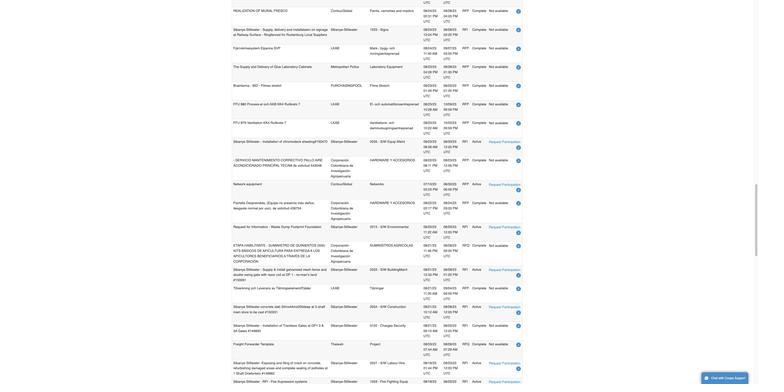 Task type: vqa. For each thing, say whether or not it's contained in the screenshot.


Task type: locate. For each thing, give the bounding box(es) containing it.
08/23/23 for 10:28
[[424, 103, 437, 106]]

active
[[472, 140, 481, 144], [472, 183, 481, 187], [472, 225, 481, 229], [472, 268, 481, 272], [472, 306, 481, 310], [472, 362, 481, 366], [472, 381, 481, 384]]

08/18/23 01:44 pm utc
[[424, 362, 438, 376]]

am inside 08/21/23 10:12 am utc
[[433, 311, 438, 315]]

pm inside 09/04/23 09:59 pm utc
[[453, 292, 458, 296]]

12:00 for 08/30/23
[[444, 145, 452, 149]]

03:00 right 08/22/23 02:17 pm utc
[[444, 207, 452, 211]]

1 horizontal spatial laboratory
[[370, 65, 386, 69]]

1 corporación colombiana de investigación agropecuaria from the top
[[331, 159, 353, 178]]

hardware y accesorios for 08/22/23 02:17 pm utc
[[370, 201, 415, 205]]

1 not from the top
[[489, 9, 494, 13]]

2 08/28/23 from the top
[[444, 28, 457, 32]]

pm right the 08:11
[[433, 164, 438, 168]]

08/28/23 up 09/04/23
[[444, 268, 457, 272]]

5 s/w from the top
[[380, 362, 387, 366]]

ffu left 879
[[233, 121, 240, 125]]

utc inside 08/23/23 04:09 pm utc
[[424, 76, 430, 80]]

suministros agricolas
[[370, 244, 413, 248]]

8 available from the top
[[495, 159, 508, 163]]

utc inside 07/10/23 02:03 pm utc
[[424, 193, 430, 197]]

rullkrets up the sibanye stiilwater - installation of chromodeck sheeting#150470
[[271, 121, 284, 125]]

1 left "shaft"
[[233, 372, 235, 376]]

colombiana
[[331, 164, 349, 168], [331, 207, 349, 211], [331, 250, 349, 253]]

rullkrets right akb
[[285, 103, 298, 106]]

investigación for pantalla desprendida, (equipo no presenta más daños, desgaste normal por uso). de solicitud 438704
[[331, 212, 350, 216]]

och for el- och automatitionsentreprenad
[[375, 103, 380, 106]]

paints,
[[370, 9, 380, 13]]

2 s/w from the top
[[380, 225, 387, 229]]

2 investigación from the top
[[331, 212, 350, 216]]

1 vertical spatial accesorios
[[393, 201, 415, 205]]

12:00
[[444, 145, 452, 149], [444, 231, 452, 235], [444, 311, 452, 315], [444, 330, 452, 334], [444, 367, 452, 371]]

4 available from the top
[[495, 65, 508, 69]]

6 request participation from the top
[[489, 362, 521, 366]]

pm right 09:00
[[453, 250, 458, 253]]

utc down 11:22
[[424, 236, 430, 240]]

08/18/23 inside 08/18/23 01:44 pm utc
[[424, 362, 437, 366]]

0 vertical spatial de
[[290, 244, 295, 248]]

request participation button for 08/28/23 01:00 pm utc
[[489, 268, 521, 273]]

utc for 08/21/23 12:33 pm utc
[[424, 279, 430, 283]]

areas
[[266, 367, 275, 371]]

0 vertical spatial 08/18/23
[[424, 362, 437, 366]]

10 not available from the top
[[489, 244, 508, 248]]

1 vertical spatial equip
[[400, 381, 408, 384]]

utc for 08/23/23 08:58 am utc
[[424, 151, 430, 154]]

1 lkab from the top
[[331, 46, 339, 50]]

08/24/23 inside 08/24/23 02:31 pm utc
[[424, 9, 437, 13]]

pm right 11:46
[[433, 250, 438, 253]]

pm inside the 08/24/23 03:00 pm utc
[[453, 207, 458, 211]]

0 horizontal spatial a
[[284, 255, 286, 259]]

solicitud down no
[[277, 207, 289, 211]]

utc down 09/04/23
[[444, 298, 451, 301]]

08/03/23
[[424, 343, 437, 347]]

1 vertical spatial &
[[322, 324, 324, 328]]

3 colombiana from the top
[[331, 250, 349, 253]]

not available for 08/25/23 12:00 pm utc
[[489, 324, 508, 328]]

0 vertical spatial supply
[[240, 65, 250, 69]]

slab
[[275, 306, 281, 310]]

13 not available from the top
[[489, 343, 508, 347]]

utc for 08/30/23 06:09 pm utc
[[444, 193, 451, 197]]

am inside 08/22/23 11:22 am utc
[[433, 231, 437, 235]]

networks
[[370, 183, 384, 187]]

pm inside 08/29/23 12:00 pm utc
[[453, 231, 458, 235]]

08/23/23 up 01:49
[[424, 84, 437, 88]]

not for 09/04/23 09:59 pm utc
[[489, 287, 494, 291]]

1 vertical spatial corporación
[[331, 201, 349, 205]]

1 vertical spatial installation
[[263, 324, 279, 328]]

servicio
[[235, 159, 251, 163]]

08/18/23
[[424, 362, 437, 366], [424, 381, 438, 385]]

rfp right 08/23/23 12:56 pm utc
[[463, 159, 469, 163]]

utc inside 08/28/23 07:29 am utc
[[444, 354, 451, 358]]

09:59 down "10/02/23"
[[444, 127, 452, 130]]

active for 08/30/23 12:00 pm utc
[[472, 140, 481, 144]]

08/28/23 inside 08/28/23 02:00 pm utc
[[444, 28, 457, 32]]

crack
[[294, 362, 302, 366]]

utc inside 08/23/23 12:00 pm utc
[[444, 372, 451, 376]]

1 available from the top
[[495, 9, 508, 13]]

sibanye- for sibanye stillwater - supply & install galvanized mesh fence and double swing gate with razor coil at dp 1 - no-man's land #150091
[[331, 268, 344, 272]]

7 not available from the top
[[489, 121, 508, 125]]

08/24/23 inside the 08/24/23 12:04 pm utc
[[424, 28, 437, 32]]

2022
[[370, 268, 377, 272]]

rfp right 09/07/23
[[463, 46, 469, 50]]

utc for 08/28/23 07:29 am utc
[[444, 354, 451, 358]]

1 09:59 from the top
[[444, 108, 452, 112]]

1
[[291, 274, 293, 277], [233, 372, 235, 376]]

pm inside 07/10/23 02:03 pm utc
[[433, 188, 438, 192]]

3 sibanye from the top
[[233, 268, 245, 272]]

am inside 08/03/23 07:44 am utc
[[433, 348, 438, 352]]

3 investigación from the top
[[331, 255, 350, 259]]

12:00 right 08/18/23 01:44 pm utc
[[444, 367, 452, 371]]

utc inside 08/22/23 02:17 pm utc
[[424, 212, 430, 216]]

1 horizontal spatial 3
[[319, 324, 321, 328]]

rfp for 08/24/23 03:00 pm utc
[[463, 201, 469, 205]]

5 sibanye- from the top
[[331, 306, 344, 310]]

1 vertical spatial solicitud
[[277, 207, 289, 211]]

1 vertical spatial corporación colombiana de investigación agropecuaria
[[331, 201, 353, 221]]

08/30/23 for 12:00
[[444, 140, 457, 144]]

pm down 07/10/23
[[433, 188, 438, 192]]

process-
[[247, 103, 260, 106]]

08/23/23 up 10:22
[[424, 121, 437, 125]]

concrete,
[[308, 362, 321, 366]]

1 horizontal spatial de
[[290, 244, 295, 248]]

supression
[[278, 381, 294, 384]]

bygg-
[[380, 46, 389, 50]]

utc for 09/28/23 01:30 pm utc
[[444, 76, 451, 80]]

2 corporación from the top
[[331, 201, 349, 205]]

am right 07:29
[[453, 348, 458, 352]]

3 participation from the top
[[502, 226, 521, 230]]

1 vertical spatial hardware y accesorios
[[370, 201, 415, 205]]

0 horizontal spatial with
[[261, 274, 267, 277]]

y for 08/22/23 08:11 pm utc
[[390, 159, 392, 163]]

1 installation from the top
[[263, 140, 279, 144]]

corporación for pantalla desprendida, (equipo no presenta más daños, desgaste normal por uso). de solicitud 438704
[[331, 201, 349, 205]]

0 horizontal spatial gates
[[238, 330, 247, 334]]

0 horizontal spatial fire
[[271, 381, 277, 384]]

sibanye-stillwater for sibanye stillwater-concrete slab 30mx44mx200deep at 3 shaft main store to be cast #150031
[[331, 306, 358, 310]]

installation for stillwater
[[263, 324, 279, 328]]

1 horizontal spatial &
[[322, 324, 324, 328]]

08/23/23 inside 08/23/23 01:49 pm utc
[[424, 84, 437, 88]]

9 available from the top
[[495, 202, 508, 205]]

pm inside 08/28/23 12:00 pm utc
[[453, 311, 458, 315]]

a
[[310, 250, 312, 253], [284, 255, 286, 259]]

1 vertical spatial on
[[303, 362, 307, 366]]

supply right the
[[240, 65, 250, 69]]

utc for 08/03/23 07:44 am utc
[[424, 354, 430, 358]]

dump
[[281, 225, 290, 229]]

and right "areas"
[[276, 367, 281, 371]]

sibanye for sibanye stillwater - rfi - fire supression systems
[[233, 381, 245, 384]]

at inside sibanye stillwater -exposing and filing of crack on concrete, refurbishing damaged areas and complete sealing of potholes at 1 shaft driefontein #149862
[[325, 367, 328, 371]]

08/23/23 inside 08/23/23 12:56 pm utc
[[444, 159, 457, 163]]

purchasingpool
[[331, 84, 362, 88]]

5 available from the top
[[495, 84, 508, 88]]

am right 09:15
[[433, 330, 438, 334]]

network
[[233, 183, 246, 187]]

08/21/23 for 11:46
[[424, 244, 437, 248]]

0 vertical spatial 1
[[291, 274, 293, 277]]

utc inside 08/22/23 11:22 am utc
[[424, 236, 430, 240]]

08/21/23 inside "08/21/23 11:20 am utc"
[[424, 287, 437, 291]]

pm right 12:56
[[453, 164, 458, 168]]

1 colombiana from the top
[[331, 164, 349, 168]]

08/18/23 up 01:44
[[424, 362, 437, 366]]

(500)
[[317, 244, 325, 248]]

3 s/w from the top
[[380, 268, 387, 272]]

pm for 08/21/23 12:33 pm utc
[[433, 274, 438, 277]]

10:22
[[424, 127, 432, 130]]

fighting
[[387, 381, 399, 384]]

s/w right 2034
[[380, 306, 387, 310]]

0 vertical spatial installation
[[263, 140, 279, 144]]

pm for 10/02/23 09:59 pm utc
[[453, 127, 458, 130]]

0 vertical spatial ffu
[[233, 103, 240, 106]]

on inside sibanye stillwater - supply, delivery and installataion on signage at railway surface - ringfenced for rustenburg local suppliers
[[312, 28, 315, 32]]

07/10/23
[[424, 183, 437, 187]]

not for 09/28/23 01:30 pm utc
[[489, 65, 494, 69]]

utc inside 09/07/23 03:00 pm utc
[[444, 57, 451, 61]]

03:00 inside 09/07/23 03:00 pm utc
[[444, 52, 452, 56]]

pm inside 08/18/23 01:44 pm utc
[[433, 367, 438, 371]]

10/02/23
[[444, 121, 457, 125]]

0 vertical spatial for
[[282, 33, 286, 37]]

08/25/23 down 08/23/23 12:00 pm utc
[[444, 381, 458, 385]]

10/09/23 09:59 pm utc
[[444, 103, 458, 117]]

utc down 11:46
[[424, 255, 430, 259]]

utc inside the 08/21/23 09:15 am utc
[[424, 335, 430, 339]]

08/21/23 up 12:33
[[424, 268, 437, 272]]

08/22/23 up 11:22
[[424, 225, 437, 229]]

6 not from the top
[[489, 103, 494, 106]]

hardware down 2035
[[370, 159, 389, 163]]

09/07/23 03:00 pm utc
[[444, 46, 458, 61]]

1 vertical spatial for
[[247, 225, 251, 229]]

1 horizontal spatial with
[[719, 377, 724, 381]]

el-
[[370, 103, 374, 106]]

08/23/23 12:56 pm utc
[[444, 159, 458, 173]]

of down concrete,
[[308, 367, 311, 371]]

pm inside 10/09/23 09:59 pm utc
[[453, 108, 458, 112]]

1 accesorios from the top
[[393, 159, 415, 163]]

0 vertical spatial 01:00
[[444, 89, 452, 93]]

am right 11:20
[[433, 292, 437, 296]]

stillwater
[[246, 28, 260, 32], [344, 28, 358, 32], [344, 140, 358, 144], [344, 225, 358, 229], [246, 268, 260, 272], [344, 268, 358, 272], [344, 306, 358, 310], [246, 324, 260, 328], [344, 324, 358, 328], [246, 362, 260, 366], [344, 362, 358, 366], [246, 381, 260, 384], [344, 381, 358, 384]]

0 vertical spatial kk4
[[277, 103, 284, 106]]

installation
[[263, 140, 279, 144], [263, 324, 279, 328]]

1 vertical spatial kk4
[[263, 121, 270, 125]]

08/18/23 for 08/18/23
[[424, 381, 438, 385]]

0 vertical spatial solicitud
[[298, 164, 310, 168]]

12:00 for 08/29/23
[[444, 231, 452, 235]]

1 08/30/23 from the top
[[444, 140, 457, 144]]

0 vertical spatial contourglobal
[[331, 9, 352, 13]]

utc for 08/21/23 11:20 am utc
[[424, 298, 430, 301]]

1 03:00 from the top
[[444, 52, 452, 56]]

am for 10:12
[[433, 311, 438, 315]]

sibanye inside sibanye stillwater - installation of trackless gates at dp1 3 & 3a gates #149893
[[233, 324, 245, 328]]

1 sibanye- from the top
[[331, 28, 344, 32]]

1 vertical spatial contourglobal
[[331, 183, 352, 187]]

request
[[489, 140, 501, 144], [489, 183, 501, 187], [233, 225, 246, 229], [489, 226, 501, 230], [489, 269, 501, 272], [489, 306, 501, 310], [489, 362, 501, 366], [489, 381, 501, 385]]

5 active from the top
[[472, 306, 481, 310]]

utc for 08/22/23 08:11 pm utc
[[424, 169, 430, 173]]

pm inside 08/28/23 01:00 pm utc
[[453, 274, 458, 277]]

1 horizontal spatial supply
[[263, 268, 273, 272]]

investigación for etapa habilitante - suministro de quinientos (500) kits básicos de apicultura para entrega a los apicultores beneficiarios a través de la corporación
[[331, 255, 350, 259]]

sibanye- for sibanye stillwater - installation of trackless gates at dp1 3 & 3a gates #149893
[[331, 324, 344, 328]]

1 sibanye from the top
[[233, 28, 245, 32]]

rfp right the 08/24/23 03:00 pm utc at the bottom right of page
[[463, 201, 469, 205]]

pm down "10/02/23"
[[453, 127, 458, 130]]

ffu left 880
[[233, 103, 240, 106]]

8 complete from the top
[[472, 159, 487, 163]]

08/23/23 up "04:09"
[[424, 65, 437, 69]]

utc down "10/02/23"
[[444, 132, 451, 136]]

0 vertical spatial hardware y accesorios
[[370, 159, 415, 163]]

sibanye up the railway
[[233, 28, 245, 32]]

1 horizontal spatial on
[[312, 28, 315, 32]]

1 vertical spatial 09:59
[[444, 127, 452, 130]]

kk4 right ventilation
[[263, 121, 270, 125]]

12:00 down 08/29/23
[[444, 231, 452, 235]]

& right dp1
[[322, 324, 324, 328]]

kk4 right akb
[[277, 103, 284, 106]]

#149893
[[248, 330, 261, 334]]

pm down 09/07/23
[[453, 52, 458, 56]]

and left mastics
[[396, 9, 402, 13]]

0 vertical spatial agropecuaria
[[331, 175, 351, 178]]

12:00 inside 08/25/23 12:00 pm utc
[[444, 330, 452, 334]]

sibanye inside sibanye stillwater -exposing and filing of crack on concrete, refurbishing damaged areas and complete sealing of potholes at 1 shaft driefontein #149862
[[233, 362, 245, 366]]

utc inside 08/18/23 01:44 pm utc
[[424, 372, 430, 376]]

2 vertical spatial 08/25/23
[[444, 381, 458, 385]]

1 vertical spatial 08/30/23
[[444, 183, 457, 187]]

3 left 'shaft' at bottom left
[[315, 306, 317, 310]]

2 rfp from the top
[[463, 46, 469, 50]]

hire
[[399, 362, 405, 366]]

08:58
[[424, 145, 432, 149]]

pm right 12:33
[[433, 274, 438, 277]]

0 vertical spatial equip
[[388, 140, 396, 144]]

0 vertical spatial corporación colombiana de investigación agropecuaria
[[331, 159, 353, 178]]

utc down 01:44
[[424, 372, 430, 376]]

lkab for mark-
[[331, 46, 339, 50]]

am for 07:44
[[433, 348, 438, 352]]

sibanye- for request for information - waste dump footprint foundation
[[331, 225, 344, 229]]

rfp right the 08/28/23 04:00 pm utc
[[463, 9, 469, 13]]

am inside "08/21/23 11:20 am utc"
[[433, 292, 437, 296]]

at left the railway
[[233, 33, 236, 37]]

08/23/23 inside 08/23/23 10:22 am utc
[[424, 121, 437, 125]]

not for 08/25/23 12:00 pm utc
[[489, 324, 494, 328]]

10:28
[[424, 108, 432, 112]]

and right fence
[[321, 268, 327, 272]]

08/28/23 up "02:00"
[[444, 28, 457, 32]]

12:00 right 08/21/23 10:12 am utc
[[444, 311, 452, 315]]

de left the la
[[301, 255, 305, 259]]

08/23/23 for 10:22
[[424, 121, 437, 125]]

1 vertical spatial a
[[284, 255, 286, 259]]

7 sibanye- from the top
[[331, 362, 344, 366]]

utc inside 08/28/23 02:00 pm utc
[[444, 38, 451, 42]]

utc inside 08/03/23 07:44 am utc
[[424, 354, 430, 358]]

12 not from the top
[[489, 324, 494, 328]]

pm inside 08/23/23 01:49 pm utc
[[433, 89, 438, 93]]

12 available from the top
[[495, 324, 508, 328]]

08/23/23 inside 08/23/23 04:09 pm utc
[[424, 65, 437, 69]]

utc down 02:17
[[424, 212, 430, 216]]

2 vertical spatial de
[[301, 255, 305, 259]]

0 vertical spatial 7
[[298, 103, 300, 106]]

2 sibanye- from the top
[[331, 140, 344, 144]]

4 not from the top
[[489, 65, 494, 69]]

am inside 08/23/23 10:22 am utc
[[433, 127, 438, 130]]

08/23/23 04:09 pm utc
[[424, 65, 438, 80]]

0 vertical spatial investigación
[[331, 169, 350, 173]]

3 request participation from the top
[[489, 226, 521, 230]]

0 vertical spatial on
[[312, 28, 315, 32]]

am inside the 08/21/23 09:15 am utc
[[433, 330, 438, 334]]

utc inside 08/30/23 12:00 pm utc
[[444, 151, 451, 154]]

accesorios
[[393, 159, 415, 163], [393, 201, 415, 205]]

0 horizontal spatial supply
[[240, 65, 250, 69]]

0 horizontal spatial 1
[[233, 372, 235, 376]]

sibanye inside sibanye stillwater - supply & install galvanized mesh fence and double swing gate with razor coil at dp 1 - no-man's land #150091
[[233, 268, 245, 272]]

s/w
[[380, 140, 387, 144], [380, 225, 387, 229], [380, 268, 387, 272], [380, 306, 387, 310], [380, 362, 387, 366]]

mark-
[[370, 46, 379, 50]]

rustenburg
[[286, 33, 304, 37]]

0 vertical spatial 3
[[315, 306, 317, 310]]

08/23/23 for 12:00
[[444, 362, 457, 366]]

0 vertical spatial 08/25/23
[[444, 84, 457, 88]]

y for 08/22/23 02:17 pm utc
[[390, 201, 392, 205]]

2 vertical spatial 08/22/23
[[424, 225, 437, 229]]

at inside sibanye stillwater - supply & install galvanized mesh fence and double swing gate with razor coil at dp 1 - no-man's land #150091
[[282, 274, 285, 277]]

at left dp1
[[308, 324, 311, 328]]

quinientos
[[296, 244, 316, 248]]

08/22/23 up the 08:11
[[424, 159, 437, 163]]

colombiana for • servicio mantenimiento correctivo fallo aire acondicionado principal tecam de solicitud 443048
[[331, 164, 349, 168]]

am for 08:58
[[433, 145, 438, 149]]

1 vertical spatial 08/25/23
[[444, 324, 457, 328]]

2 available from the top
[[495, 28, 508, 32]]

- inside etapa habilitante - suministro de quinientos (500) kits básicos de apicultura para entrega a los apicultores beneficiarios a través de la corporación
[[267, 244, 268, 248]]

12 not available from the top
[[489, 324, 508, 328]]

08/23/23 for 08:58
[[424, 140, 437, 144]]

2 contourglobal from the top
[[331, 183, 352, 187]]

08/22/23 inside 08/22/23 11:22 am utc
[[424, 225, 437, 229]]

3 sibanye- from the top
[[331, 225, 344, 229]]

pm inside the 08/24/23 12:04 pm utc
[[433, 33, 438, 37]]

1 vertical spatial 01:00
[[444, 274, 452, 277]]

08/23/23 inside '08/23/23 10:28 am utc'
[[424, 103, 437, 106]]

08/24/23 inside '08/24/23 11:40 am utc'
[[424, 46, 437, 50]]

utc inside 08/23/23 10:22 am utc
[[424, 132, 430, 136]]

pm inside 08/23/23 12:00 pm utc
[[453, 367, 458, 371]]

systems
[[295, 381, 307, 384]]

12 complete from the top
[[472, 324, 487, 328]]

8 not available from the top
[[489, 159, 508, 163]]

1 vertical spatial 3
[[319, 324, 321, 328]]

08/22/23 08:11 pm utc
[[424, 159, 438, 173]]

stillwater left 1053
[[344, 381, 358, 384]]

08/29/23 12:00 pm utc
[[444, 225, 458, 240]]

filmes
[[261, 84, 271, 88]]

tillverkning
[[233, 287, 250, 291]]

apicultura
[[263, 250, 283, 253]]

08/21/23 inside 08/21/23 10:12 am utc
[[424, 306, 437, 310]]

08/24/23 for 12:04
[[424, 28, 437, 32]]

pm right 02:17
[[433, 207, 438, 211]]

de for aire
[[350, 164, 353, 168]]

4 complete from the top
[[472, 65, 487, 69]]

sibanye- for sibanye stillwater-concrete slab 30mx44mx200deep at 3 shaft main store to be cast #150031
[[331, 306, 344, 310]]

utc inside 08/23/23 12:56 pm utc
[[444, 169, 451, 173]]

7 request participation button from the top
[[489, 380, 521, 385]]

utc inside 10/02/23 09:59 pm utc
[[444, 132, 451, 136]]

am inside '08/23/23 10:28 am utc'
[[433, 108, 438, 112]]

aire
[[315, 159, 323, 163]]

utc down "02:00"
[[444, 38, 451, 42]]

pm inside 10/02/23 09:59 pm utc
[[453, 127, 458, 130]]

store
[[242, 311, 249, 315]]

1 vertical spatial rfq
[[463, 343, 470, 347]]

on inside sibanye stillwater -exposing and filing of crack on concrete, refurbishing damaged areas and complete sealing of potholes at 1 shaft driefontein #149862
[[303, 362, 307, 366]]

1 horizontal spatial 1
[[291, 274, 293, 277]]

2 vertical spatial corporación
[[331, 244, 349, 248]]

sibanye up refurbishing at left
[[233, 362, 245, 366]]

1 vertical spatial colombiana
[[331, 207, 349, 211]]

9 not from the top
[[489, 202, 494, 205]]

available
[[495, 9, 508, 13], [495, 28, 508, 32], [495, 46, 508, 50], [495, 65, 508, 69], [495, 84, 508, 88], [495, 103, 508, 106], [495, 121, 508, 125], [495, 159, 508, 163], [495, 202, 508, 205], [495, 244, 508, 248], [495, 287, 508, 291], [495, 324, 508, 328], [495, 343, 508, 347]]

utc inside 08/24/23 02:31 pm utc
[[424, 20, 430, 23]]

2 not from the top
[[489, 28, 494, 32]]

3
[[315, 306, 317, 310], [319, 324, 321, 328]]

rfp right 09/04/23
[[463, 287, 469, 291]]

rfi for 01:44
[[463, 362, 468, 366]]

s/w for labour
[[380, 362, 387, 366]]

1 horizontal spatial equip
[[400, 381, 408, 384]]

1 vertical spatial y
[[390, 201, 392, 205]]

utc down 07:44
[[424, 354, 430, 358]]

09:59 for 09/04/23
[[444, 292, 452, 296]]

utc down 12:33
[[424, 279, 430, 283]]

6 08/28/23 from the top
[[444, 343, 457, 347]]

utc inside '08/24/23 11:40 am utc'
[[424, 57, 430, 61]]

utc for 10/02/23 09:59 pm utc
[[444, 132, 451, 136]]

am for 07:29
[[453, 348, 458, 352]]

am inside 08/28/23 07:29 am utc
[[453, 348, 458, 352]]

sibanye stillwater - supply & install galvanized mesh fence and double swing gate with razor coil at dp 1 - no-man's land #150091
[[233, 268, 327, 283]]

13 complete from the top
[[472, 343, 487, 347]]

3 rfp from the top
[[463, 65, 469, 69]]

5 request participation button from the top
[[489, 305, 521, 311]]

stillwater up the #149893
[[246, 324, 260, 328]]

08/21/23 inside the 08/21/23 09:15 am utc
[[424, 324, 437, 328]]

charges
[[380, 324, 393, 328]]

08/25/23 for 01:00
[[444, 84, 457, 88]]

utc inside 08/28/23 09:00 pm utc
[[444, 255, 451, 259]]

request participation for 08/29/23 12:00 pm utc
[[489, 226, 521, 230]]

2 lkab from the top
[[331, 103, 339, 106]]

utc down 10:28
[[424, 113, 430, 117]]

solicitud inside • servicio mantenimiento correctivo fallo aire acondicionado principal tecam de solicitud 443048
[[298, 164, 310, 168]]

12:00 inside 08/23/23 12:00 pm utc
[[444, 367, 452, 371]]

1 vertical spatial with
[[719, 377, 724, 381]]

utc inside 09/28/23 01:30 pm utc
[[444, 76, 451, 80]]

laboratory right glue
[[282, 65, 298, 69]]

1 horizontal spatial fire
[[380, 381, 386, 384]]

och right el
[[264, 103, 269, 106]]

3 not from the top
[[489, 46, 494, 50]]

5 request participation from the top
[[489, 306, 521, 310]]

pm inside 08/30/23 12:00 pm utc
[[453, 145, 458, 149]]

5 sibanye from the top
[[233, 324, 245, 328]]

at inside sibanye stillwater - installation of trackless gates at dp1 3 & 3a gates #149893
[[308, 324, 311, 328]]

3 active from the top
[[472, 225, 481, 229]]

1 vertical spatial 7
[[284, 121, 286, 125]]

1 horizontal spatial solicitud
[[298, 164, 310, 168]]

utc down 08:58
[[424, 151, 430, 154]]

contourglobal for networks
[[331, 183, 352, 187]]

utc right 08/18/23 01:44 pm utc
[[444, 372, 451, 376]]

3102
[[370, 324, 377, 328]]

09:59 inside 09/04/23 09:59 pm utc
[[444, 292, 452, 296]]

3 08/28/23 from the top
[[444, 244, 457, 248]]

2 ffu from the top
[[233, 121, 240, 125]]

0 vertical spatial accesorios
[[393, 159, 415, 163]]

de inside pantalla desprendida, (equipo no presenta más daños, desgaste normal por uso). de solicitud 438704
[[273, 207, 277, 211]]

2 vertical spatial agropecuaria
[[331, 260, 351, 264]]

3 complete from the top
[[472, 46, 487, 50]]

2 03:00 from the top
[[444, 207, 452, 211]]

0 vertical spatial y
[[390, 159, 392, 163]]

2031
[[370, 362, 377, 366]]

tecam
[[281, 164, 292, 168]]

0 vertical spatial hardware
[[370, 159, 389, 163]]

2 01:00 from the top
[[444, 274, 452, 277]]

accesorios down maint
[[393, 159, 415, 163]]

and up the rustenburg
[[287, 28, 292, 32]]

08/24/23 12:04 pm utc
[[424, 28, 438, 42]]

1 vertical spatial 08/18/23
[[424, 381, 438, 385]]

available for 08/28/23 09:00 pm utc
[[495, 244, 508, 248]]

available for 08/25/23 12:00 pm utc
[[495, 324, 508, 328]]

5 not available from the top
[[489, 84, 508, 88]]

0 horizontal spatial on
[[303, 362, 307, 366]]

am for 11:20
[[433, 292, 437, 296]]

och right el-
[[375, 103, 380, 106]]

4 08/28/23 from the top
[[444, 268, 457, 272]]

1 request participation from the top
[[489, 140, 521, 144]]

1 vertical spatial rullkrets
[[271, 121, 284, 125]]

1 vertical spatial 08/22/23
[[424, 201, 437, 205]]

1 vertical spatial investigación
[[331, 212, 350, 216]]

1053 - fire fighting equip
[[370, 381, 408, 384]]

pm for 08/28/23 12:00 pm utc
[[453, 311, 458, 315]]

09/04/23 09:59 pm utc
[[444, 287, 458, 301]]

0 horizontal spatial for
[[247, 225, 251, 229]]

sibanye for sibanye stillwater - installation of trackless gates at dp1 3 & 3a gates #149893
[[233, 324, 245, 328]]

ventilation
[[247, 121, 263, 125]]

labour
[[388, 362, 398, 366]]

1 vertical spatial supply
[[263, 268, 273, 272]]

08/18/23 down 08/18/23 01:44 pm utc
[[424, 381, 438, 385]]

08/21/23 for 10:12
[[424, 306, 437, 310]]

09:59 down the 10/09/23
[[444, 108, 452, 112]]

police
[[350, 65, 359, 69]]

7 not from the top
[[489, 121, 494, 125]]

09:59 inside 10/09/23 09:59 pm utc
[[444, 108, 452, 112]]

utc up 08/29/23
[[444, 212, 451, 216]]

3 corporación colombiana de investigación agropecuaria from the top
[[331, 244, 353, 264]]

08/18/23 for 08/18/23 01:44 pm utc
[[424, 362, 437, 366]]

08/28/23
[[444, 9, 457, 13], [444, 28, 457, 32], [444, 244, 457, 248], [444, 268, 457, 272], [444, 306, 457, 310], [444, 343, 457, 347]]

12:00 right the 08/21/23 09:15 am utc
[[444, 330, 452, 334]]

supply
[[240, 65, 250, 69], [263, 268, 273, 272]]

01:00 inside 08/28/23 01:00 pm utc
[[444, 274, 452, 277]]

complete for 08/23/23 12:56 pm utc
[[472, 159, 487, 163]]

4 request participation from the top
[[489, 269, 521, 272]]

0 horizontal spatial rullkrets
[[271, 121, 284, 125]]

08:11
[[424, 164, 432, 168]]

participation for 08/29/23 12:00 pm utc
[[502, 226, 521, 230]]

879
[[241, 121, 246, 125]]

1 rfp from the top
[[463, 9, 469, 13]]

suministros
[[370, 244, 393, 248]]

3 09:59 from the top
[[444, 292, 452, 296]]

2 complete from the top
[[472, 28, 487, 32]]

11 complete from the top
[[472, 287, 487, 291]]

stillwater inside sibanye stillwater - supply, delivery and installataion on signage at railway surface - ringfenced for rustenburg local suppliers
[[246, 28, 260, 32]]

rfq right 08/28/23 07:29 am utc
[[463, 343, 470, 347]]

utc up 07:29
[[444, 335, 451, 339]]

2 colombiana from the top
[[331, 207, 349, 211]]

4 rfp from the top
[[463, 84, 469, 88]]

pm for 08/22/23 08:11 pm utc
[[433, 164, 438, 168]]

7 rfp from the top
[[463, 159, 469, 163]]

0 horizontal spatial solicitud
[[277, 207, 289, 211]]

08/28/23 inside 08/28/23 07:29 am utc
[[444, 343, 457, 347]]

delivery
[[274, 28, 286, 32]]

not available
[[489, 9, 508, 13], [489, 28, 508, 32], [489, 46, 508, 50], [489, 65, 508, 69], [489, 84, 508, 88], [489, 103, 508, 106], [489, 121, 508, 125], [489, 159, 508, 163], [489, 202, 508, 205], [489, 244, 508, 248], [489, 287, 508, 291], [489, 324, 508, 328], [489, 343, 508, 347]]

02:00
[[444, 33, 452, 37]]

7 sibanye from the top
[[233, 381, 245, 384]]

pm for 08/28/23 04:00 pm utc
[[453, 14, 458, 18]]

0 vertical spatial &
[[274, 268, 276, 272]]

6 sibanye from the top
[[233, 362, 245, 366]]

sibanye- for sibanye stillwater - supply, delivery and installataion on signage at railway surface - ringfenced for rustenburg local suppliers
[[331, 28, 344, 32]]

1 horizontal spatial a
[[310, 250, 312, 253]]

0 horizontal spatial 7
[[284, 121, 286, 125]]

normal
[[248, 207, 258, 211]]

utc down 09:00
[[444, 255, 451, 259]]

och right the bygg-
[[390, 46, 395, 50]]

pm for 08/24/23 02:31 pm utc
[[433, 14, 438, 18]]

el- och automatitionsentreprenad
[[370, 103, 419, 106]]

08/22/23 for 02:17
[[424, 201, 437, 205]]

gate
[[254, 274, 260, 277]]

10 not from the top
[[489, 244, 494, 248]]

de down habilitante
[[257, 250, 262, 253]]

2 fire from the left
[[380, 381, 386, 384]]

#150031
[[265, 311, 278, 315]]

08/23/23 up 08:58
[[424, 140, 437, 144]]

08/28/23 inside 08/28/23 12:00 pm utc
[[444, 306, 457, 310]]

3 12:00 from the top
[[444, 311, 452, 315]]

1 horizontal spatial for
[[282, 33, 286, 37]]

1 vertical spatial 03:00
[[444, 207, 452, 211]]

09:59 inside 10/02/23 09:59 pm utc
[[444, 127, 452, 130]]

08/28/23 inside the 08/28/23 04:00 pm utc
[[444, 9, 457, 13]]

installation inside sibanye stillwater - installation of trackless gates at dp1 3 & 3a gates #149893
[[263, 324, 279, 328]]

9 not available from the top
[[489, 202, 508, 205]]

rfi for 12:33
[[463, 268, 468, 272]]

08/21/23 inside 08/21/23 12:33 pm utc
[[424, 268, 437, 272]]

08/30/23 inside 08/30/23 12:00 pm utc
[[444, 140, 457, 144]]

0 horizontal spatial laboratory
[[282, 65, 298, 69]]

rfp right 09/28/23
[[463, 65, 469, 69]]

6 sibanye-stillwater from the top
[[331, 324, 358, 328]]

pm inside the 08/28/23 04:00 pm utc
[[453, 14, 458, 18]]

utc down 07:29
[[444, 354, 451, 358]]

och for ventilations- och dammutsugningsentreprenad
[[389, 121, 394, 125]]

sibanye stillwater - installation of trackless gates at dp1 3 & 3a gates #149893
[[233, 324, 324, 334]]

utc down 11:20
[[424, 298, 430, 301]]

2 sibanye from the top
[[233, 140, 245, 144]]

3 corporación from the top
[[331, 244, 349, 248]]

s/w left labour
[[380, 362, 387, 366]]

2 vertical spatial corporación colombiana de investigación agropecuaria
[[331, 244, 353, 264]]

08/28/23 07:29 am utc
[[444, 343, 458, 358]]

not for 08/28/23 02:00 pm utc
[[489, 28, 494, 32]]

pm for 08/24/23 03:00 pm utc
[[453, 207, 458, 211]]

request participation button for 08/30/23 06:09 pm utc
[[489, 182, 521, 188]]

utc inside the 08/24/23 12:04 pm utc
[[424, 38, 430, 42]]

utc down 10:22
[[424, 132, 430, 136]]

8 sibanye-stillwater from the top
[[331, 381, 358, 384]]

sibanye for sibanye stillwater-concrete slab 30mx44mx200deep at 3 shaft main store to be cast #150031
[[233, 306, 245, 310]]

1 08/28/23 from the top
[[444, 9, 457, 13]]

ventilations- och dammutsugningsentreprenad
[[370, 121, 413, 130]]

4 sibanye from the top
[[233, 306, 245, 310]]

pm down the 08/30/23 06:09 pm utc
[[453, 207, 458, 211]]

12:56
[[444, 164, 452, 168]]

sibanye stillwater -exposing and filing of crack on concrete, refurbishing damaged areas and complete sealing of potholes at 1 shaft driefontein #149862
[[233, 362, 328, 376]]

2031 - s/w labour hire
[[370, 362, 405, 366]]

dp1
[[312, 324, 318, 328]]

0 vertical spatial colombiana
[[331, 164, 349, 168]]

am inside '08/24/23 11:40 am utc'
[[433, 52, 437, 56]]

10 available from the top
[[495, 244, 508, 248]]

1 participation from the top
[[502, 140, 521, 144]]

08/28/23 up 09:00
[[444, 244, 457, 248]]

with right gate
[[261, 274, 267, 277]]

08/28/23 up 07:29
[[444, 343, 457, 347]]

utc inside 08/28/23 12:00 pm utc
[[444, 316, 451, 320]]

rfi for 11:22
[[463, 225, 468, 229]]

utc for 08/23/23 01:49 pm utc
[[424, 94, 430, 98]]

utc inside 08/23/23 08:58 am utc
[[424, 151, 430, 154]]

pm for 08/23/23 01:49 pm utc
[[433, 89, 438, 93]]

of left the chromodeck
[[279, 140, 282, 144]]

1 vertical spatial agropecuaria
[[331, 217, 351, 221]]

12:00 right 08/23/23 08:58 am utc
[[444, 145, 452, 149]]

0 horizontal spatial 3
[[315, 306, 317, 310]]

accesorios up environmental
[[393, 201, 415, 205]]

chat with coupa support
[[711, 377, 746, 381]]

3 08/21/23 from the top
[[424, 287, 437, 291]]

7 available from the top
[[495, 121, 508, 125]]

4 request participation button from the top
[[489, 268, 521, 273]]

2 08/21/23 from the top
[[424, 268, 437, 272]]

0 vertical spatial 08/22/23
[[424, 159, 437, 163]]

pm right 02:31
[[433, 14, 438, 18]]

utc inside 08/25/23 12:00 pm utc
[[444, 335, 451, 339]]

sibanye inside sibanye stillwater-concrete slab 30mx44mx200deep at 3 shaft main store to be cast #150031
[[233, 306, 245, 310]]

stillwater inside sibanye stillwater - supply & install galvanized mesh fence and double swing gate with razor coil at dp 1 - no-man's land #150091
[[246, 268, 260, 272]]

on
[[312, 28, 315, 32], [303, 362, 307, 366]]

utc for 08/25/23 01:00 pm utc
[[444, 94, 451, 98]]

0 horizontal spatial de
[[257, 250, 262, 253]]

1 sibanye-stillwater from the top
[[331, 28, 358, 32]]

0 vertical spatial 03:00
[[444, 52, 452, 56]]

6 participation from the top
[[502, 362, 521, 366]]

request for 08/29/23 12:00 pm utc
[[489, 226, 501, 230]]

installation right stiilwater
[[263, 140, 279, 144]]

0 horizontal spatial &
[[274, 268, 276, 272]]

de for más
[[350, 207, 353, 211]]



Task type: describe. For each thing, give the bounding box(es) containing it.
para
[[284, 250, 293, 253]]

not for 10/02/23 09:59 pm utc
[[489, 121, 494, 125]]

support
[[735, 377, 746, 381]]

available for 08/23/23 12:56 pm utc
[[495, 159, 508, 163]]

utc for 08/23/23 10:22 am utc
[[424, 132, 430, 136]]

1023 - signs
[[370, 28, 389, 32]]

complete
[[282, 367, 296, 371]]

corporación colombiana de investigación agropecuaria for • servicio mantenimiento correctivo fallo aire acondicionado principal tecam de solicitud 443048
[[331, 159, 353, 178]]

and inside sibanye stillwater - supply, delivery and installataion on signage at railway surface - ringfenced for rustenburg local suppliers
[[287, 28, 292, 32]]

automatitionsentreprenad
[[381, 103, 419, 106]]

am for 09:15
[[433, 330, 438, 334]]

08/28/23 for 07:29
[[444, 343, 457, 347]]

pm for 08/23/23 12:00 pm utc
[[453, 367, 458, 371]]

1 horizontal spatial kk4
[[277, 103, 284, 106]]

available for 10/02/23 09:59 pm utc
[[495, 121, 508, 125]]

sibanye for sibanye stillwater - supply, delivery and installataion on signage at railway surface - ringfenced for rustenburg local suppliers
[[233, 28, 245, 32]]

delivery
[[258, 65, 270, 69]]

of right filing
[[291, 362, 293, 366]]

438704
[[290, 207, 301, 211]]

available for 09/04/23 09:59 pm utc
[[495, 287, 508, 291]]

glue
[[274, 65, 281, 69]]

3 inside sibanye stillwater-concrete slab 30mx44mx200deep at 3 shaft main store to be cast #150031
[[315, 306, 317, 310]]

svp
[[274, 46, 281, 50]]

utc for 08/23/23 12:56 pm utc
[[444, 169, 451, 173]]

mesh
[[303, 268, 311, 272]]

stillwater left 2035
[[344, 140, 358, 144]]

not for 08/28/23 04:00 pm utc
[[489, 9, 494, 13]]

damaged
[[252, 367, 265, 371]]

1 inside sibanye stillwater - supply & install galvanized mesh fence and double swing gate with razor coil at dp 1 - no-man's land #150091
[[291, 274, 293, 277]]

08/23/23 08:58 am utc
[[424, 140, 438, 154]]

08/25/23 12:00 pm utc
[[444, 324, 458, 339]]

08/23/23 for 04:09
[[424, 65, 437, 69]]

1 horizontal spatial rullkrets
[[285, 103, 298, 106]]

complete for 08/28/23 07:29 am utc
[[472, 343, 487, 347]]

por
[[259, 207, 264, 211]]

installataion
[[293, 28, 311, 32]]

with inside sibanye stillwater - supply & install galvanized mesh fence and double swing gate with razor coil at dp 1 - no-man's land #150091
[[261, 274, 267, 277]]

02:31
[[424, 14, 432, 18]]

1023
[[370, 28, 377, 32]]

rfi for 08:58
[[463, 140, 468, 144]]

2 laboratory from the left
[[370, 65, 386, 69]]

investigación for • servicio mantenimiento correctivo fallo aire acondicionado principal tecam de solicitud 443048
[[331, 169, 350, 173]]

footprint
[[291, 225, 304, 229]]

participation for 08/28/23 01:00 pm utc
[[502, 269, 521, 272]]

de for quinientos
[[350, 250, 353, 253]]

of for chromodeck
[[279, 140, 282, 144]]

galvanized
[[286, 268, 302, 272]]

complete for 09/07/23 03:00 pm utc
[[472, 46, 487, 50]]

and left filing
[[276, 362, 282, 366]]

utc for 08/29/23 12:00 pm utc
[[444, 236, 451, 240]]

agropecuaria for • servicio mantenimiento correctivo fallo aire acondicionado principal tecam de solicitud 443048
[[331, 175, 351, 178]]

2015
[[370, 225, 377, 229]]

sealing
[[296, 367, 307, 371]]

template
[[261, 343, 274, 347]]

request participation button for 08/23/23 12:00 pm utc
[[489, 361, 521, 367]]

of for trackless
[[279, 324, 282, 328]]

request participation button for 08/30/23 12:00 pm utc
[[489, 140, 521, 145]]

1 horizontal spatial gates
[[298, 324, 307, 328]]

accesorios for 08/22/23 08:11 pm utc
[[393, 159, 415, 163]]

concrete
[[261, 306, 274, 310]]

complete for 08/28/23 09:00 pm utc
[[472, 244, 487, 248]]

request participation button for 08/28/23 12:00 pm utc
[[489, 305, 521, 311]]

11:20
[[424, 292, 432, 296]]

install
[[277, 268, 285, 272]]

08/23/23 10:22 am utc
[[424, 121, 438, 136]]

& inside sibanye stillwater - supply & install galvanized mesh fence and double swing gate with razor coil at dp 1 - no-man's land #150091
[[274, 268, 276, 272]]

09:59 for 10/09/23
[[444, 108, 452, 112]]

fallo
[[304, 159, 314, 163]]

443048
[[311, 164, 322, 168]]

utc for 08/22/23 11:22 am utc
[[424, 236, 430, 240]]

not available for 09/07/23 03:00 pm utc
[[489, 46, 508, 50]]

04:09
[[424, 70, 432, 74]]

complete for 08/28/23 02:00 pm utc
[[472, 28, 487, 32]]

stillwater left 2031 on the bottom of page
[[344, 362, 358, 366]]

pm for 08/29/23 12:00 pm utc
[[453, 231, 458, 235]]

& inside sibanye stillwater - installation of trackless gates at dp1 3 & 3a gates #149893
[[322, 324, 324, 328]]

stillwater left 1023
[[344, 28, 358, 32]]

08/21/23 12:33 pm utc
[[424, 268, 438, 283]]

08/24/23 for 03:00
[[444, 201, 457, 205]]

av
[[272, 287, 275, 291]]

ffu for ffu 880 process-el och akb kk4 rullkrets 7
[[233, 103, 240, 106]]

0 horizontal spatial kk4
[[263, 121, 270, 125]]

request for 08/30/23 12:00 pm utc
[[489, 140, 501, 144]]

1 inside sibanye stillwater -exposing and filing of crack on concrete, refurbishing damaged areas and complete sealing of potholes at 1 shaft driefontein #149862
[[233, 372, 235, 376]]

02:03
[[424, 188, 432, 192]]

the supply and delivery of glue laboratory cabinets
[[233, 65, 312, 69]]

7 participation from the top
[[502, 381, 521, 385]]

02:17
[[424, 207, 432, 211]]

brainfarma
[[233, 84, 250, 88]]

construction
[[388, 306, 406, 310]]

hardware y accesorios for 08/22/23 08:11 pm utc
[[370, 159, 415, 163]]

rfp for 09/28/23 01:30 pm utc
[[463, 65, 469, 69]]

utc for 09/07/23 03:00 pm utc
[[444, 57, 451, 61]]

utc for 08/24/23 11:40 am utc
[[424, 57, 430, 61]]

razor
[[268, 274, 275, 277]]

not available for 08/25/23 01:00 pm utc
[[489, 84, 508, 88]]

complete for 10/02/23 09:59 pm utc
[[472, 121, 487, 125]]

1 vertical spatial gates
[[238, 330, 247, 334]]

10:12
[[424, 311, 432, 315]]

sibanye-stillwater for sibanye stillwater - supply & install galvanized mesh fence and double swing gate with razor coil at dp 1 - no-man's land #150091
[[331, 268, 358, 272]]

request participation for 08/23/23 12:00 pm utc
[[489, 362, 521, 366]]

request for information - waste dump footprint foundation
[[233, 225, 322, 229]]

request for 08/28/23 12:00 pm utc
[[489, 306, 501, 310]]

lkab for el-
[[331, 103, 339, 106]]

pm for 08/28/23 09:00 pm utc
[[453, 250, 458, 253]]

rfq for 08/28/23 07:29 am utc
[[463, 343, 470, 347]]

más
[[298, 201, 304, 205]]

(equipo
[[267, 201, 278, 205]]

2034 - s/w construction
[[370, 306, 406, 310]]

4 lkab from the top
[[331, 287, 339, 291]]

2015 - s/w  environmental
[[370, 225, 409, 229]]

1 laboratory from the left
[[282, 65, 298, 69]]

de inside • servicio mantenimiento correctivo fallo aire acondicionado principal tecam de solicitud 443048
[[293, 164, 297, 168]]

10/02/23 09:59 pm utc
[[444, 121, 458, 136]]

stillwater left 2015
[[344, 225, 358, 229]]

och inside mark-, bygg- och rivningsentreprenad
[[390, 46, 395, 50]]

utc for 08/28/23 09:00 pm utc
[[444, 255, 451, 259]]

utc for 08/18/23 01:44 pm utc
[[424, 372, 430, 376]]

rfi for 12:04
[[463, 28, 468, 32]]

habilitante
[[245, 244, 266, 248]]

08/24/23 for 11:40
[[424, 46, 437, 50]]

hardware for 08/22/23 02:17 pm utc
[[370, 201, 389, 205]]

09/28/23 01:30 pm utc
[[444, 65, 458, 80]]

3a
[[233, 330, 237, 334]]

agropecuaria for etapa habilitante - suministro de quinientos (500) kits básicos de apicultura para entrega a los apicultores beneficiarios a través de la corporación
[[331, 260, 351, 264]]

- inside sibanye stillwater -exposing and filing of crack on concrete, refurbishing damaged areas and complete sealing of potholes at 1 shaft driefontein #149862
[[261, 362, 262, 366]]

04:00
[[444, 14, 452, 18]]

uso).
[[265, 207, 272, 211]]

0 vertical spatial a
[[310, 250, 312, 253]]

contourglobal for paints, varnishes and mastics
[[331, 9, 352, 13]]

complete for 08/28/23 04:00 pm utc
[[472, 9, 487, 13]]

and inside sibanye stillwater - supply & install galvanized mesh fence and double swing gate with razor coil at dp 1 - no-man's land #150091
[[321, 268, 327, 272]]

and left the delivery
[[251, 65, 257, 69]]

08/23/23 for 01:49
[[424, 84, 437, 88]]

stretch
[[272, 84, 282, 88]]

1 vertical spatial de
[[257, 250, 262, 253]]

acondicionado
[[233, 164, 262, 168]]

08/30/23 for 06:09
[[444, 183, 457, 187]]

for inside sibanye stillwater - supply, delivery and installataion on signage at railway surface - ringfenced for rustenburg local suppliers
[[282, 33, 286, 37]]

utc for 08/22/23 02:17 pm utc
[[424, 212, 430, 216]]

project
[[370, 343, 380, 347]]

information
[[251, 225, 268, 229]]

request for 08/28/23 01:00 pm utc
[[489, 269, 501, 272]]

security
[[394, 324, 406, 328]]

dammutsugningsentreprenad
[[370, 127, 413, 130]]

not available for 08/28/23 07:29 am utc
[[489, 343, 508, 347]]

ventilations-
[[370, 121, 388, 125]]

rfp for 09/04/23 09:59 pm utc
[[463, 287, 469, 291]]

12:00 for 08/25/23
[[444, 330, 452, 334]]

pm for 07/10/23 02:03 pm utc
[[433, 188, 438, 192]]

at inside sibanye stillwater-concrete slab 30mx44mx200deep at 3 shaft main store to be cast #150031
[[312, 306, 314, 310]]

08/28/23 for 02:00
[[444, 28, 457, 32]]

surface
[[250, 33, 261, 37]]

active for 08/28/23 12:00 pm utc
[[472, 306, 481, 310]]

complete for 09/04/23 09:59 pm utc
[[472, 287, 487, 291]]

06:09
[[444, 188, 452, 192]]

corporación
[[233, 260, 258, 264]]

08/21/23 11:46 pm utc
[[424, 244, 438, 259]]

07/10/23 02:03 pm utc
[[424, 183, 438, 197]]

available for 08/25/23 01:00 pm utc
[[495, 84, 508, 88]]

complete for 08/25/23 01:00 pm utc
[[472, 84, 487, 88]]

pm for 08/25/23 12:00 pm utc
[[453, 330, 458, 334]]

1 fire from the left
[[271, 381, 277, 384]]

available for 09/28/23 01:30 pm utc
[[495, 65, 508, 69]]

metropolitan
[[331, 65, 349, 69]]

08/21/23 10:12 am utc
[[424, 306, 438, 320]]

7 request participation from the top
[[489, 381, 521, 385]]

request participation button for 08/29/23 12:00 pm utc
[[489, 225, 521, 230]]

mural
[[261, 9, 273, 13]]

utc for 08/28/23 12:00 pm utc
[[444, 316, 451, 320]]

stillwater inside sibanye stillwater -exposing and filing of crack on concrete, refurbishing damaged areas and complete sealing of potholes at 1 shaft driefontein #149862
[[246, 362, 260, 366]]

accesorios for 08/22/23 02:17 pm utc
[[393, 201, 415, 205]]

stillwater down driefontein
[[246, 381, 260, 384]]

stillwater-
[[246, 306, 261, 310]]

ffu 879 ventilation kk4 rullkrets 7
[[233, 121, 286, 125]]

laboratory equipment
[[370, 65, 403, 69]]

03:00 for 09/07/23
[[444, 52, 452, 56]]

01:30
[[444, 70, 452, 74]]

am for 11:22
[[433, 231, 437, 235]]

stillwater left 3102
[[344, 324, 358, 328]]

etapa
[[233, 244, 244, 248]]

stillwater left 2034
[[344, 306, 358, 310]]

pm for 09/07/23 03:00 pm utc
[[453, 52, 458, 56]]

correctivo
[[281, 159, 303, 163]]

3 inside sibanye stillwater - installation of trackless gates at dp1 3 & 3a gates #149893
[[319, 324, 321, 328]]

11:46
[[424, 250, 432, 253]]

cast
[[258, 311, 264, 315]]

akb
[[270, 103, 277, 106]]

stillwater inside sibanye stillwater - installation of trackless gates at dp1 3 & 3a gates #149893
[[246, 324, 260, 328]]

utc for 10/09/23 09:59 pm utc
[[444, 113, 451, 117]]

pm for 10/09/23 09:59 pm utc
[[453, 108, 458, 112]]

0 horizontal spatial equip
[[388, 140, 396, 144]]

1053
[[370, 381, 377, 384]]

at inside sibanye stillwater - supply, delivery and installataion on signage at railway surface - ringfenced for rustenburg local suppliers
[[233, 33, 236, 37]]

2022 - s/w buildingmaint
[[370, 268, 408, 272]]

09/07/23
[[444, 46, 457, 50]]

not available for 08/28/23 04:00 pm utc
[[489, 9, 508, 13]]

not for 09/07/23 03:00 pm utc
[[489, 46, 494, 50]]

supply inside sibanye stillwater - supply & install galvanized mesh fence and double swing gate with razor coil at dp 1 - no-man's land #150091
[[263, 268, 273, 272]]

coupa
[[725, 377, 734, 381]]

request for 08/23/23 12:00 pm utc
[[489, 362, 501, 366]]

3 08/25/23 from the top
[[444, 381, 458, 385]]

08/23/23 01:49 pm utc
[[424, 84, 438, 98]]

foundation
[[305, 225, 322, 229]]

1 horizontal spatial 7
[[298, 103, 300, 106]]

09:15
[[424, 330, 432, 334]]

not available for 10/02/23 09:59 pm utc
[[489, 121, 508, 125]]

stillwater left 2022
[[344, 268, 358, 272]]

with inside button
[[719, 377, 724, 381]]

sibanye for sibanye stiilwater - installation of chromodeck sheeting#150470
[[233, 140, 245, 144]]

2 horizontal spatial de
[[301, 255, 305, 259]]

los
[[313, 250, 320, 253]]

- inside sibanye stillwater - installation of trackless gates at dp1 3 & 3a gates #149893
[[261, 324, 262, 328]]

solicitud inside pantalla desprendida, (equipo no presenta más daños, desgaste normal por uso). de solicitud 438704
[[277, 207, 289, 211]]

available for 08/28/23 07:29 am utc
[[495, 343, 508, 347]]

brainfarma - bid - filmes stretch
[[233, 84, 282, 88]]

freight
[[233, 343, 244, 347]]

08/23/23 10:28 am utc
[[424, 103, 438, 117]]

la
[[306, 255, 310, 259]]

rfp for 08/30/23 06:09 pm utc
[[463, 183, 469, 187]]

agropecuaria for pantalla desprendida, (equipo no presenta más daños, desgaste normal por uso). de solicitud 438704
[[331, 217, 351, 221]]

01:49
[[424, 89, 432, 93]]

08/28/23 for 04:00
[[444, 9, 457, 13]]



